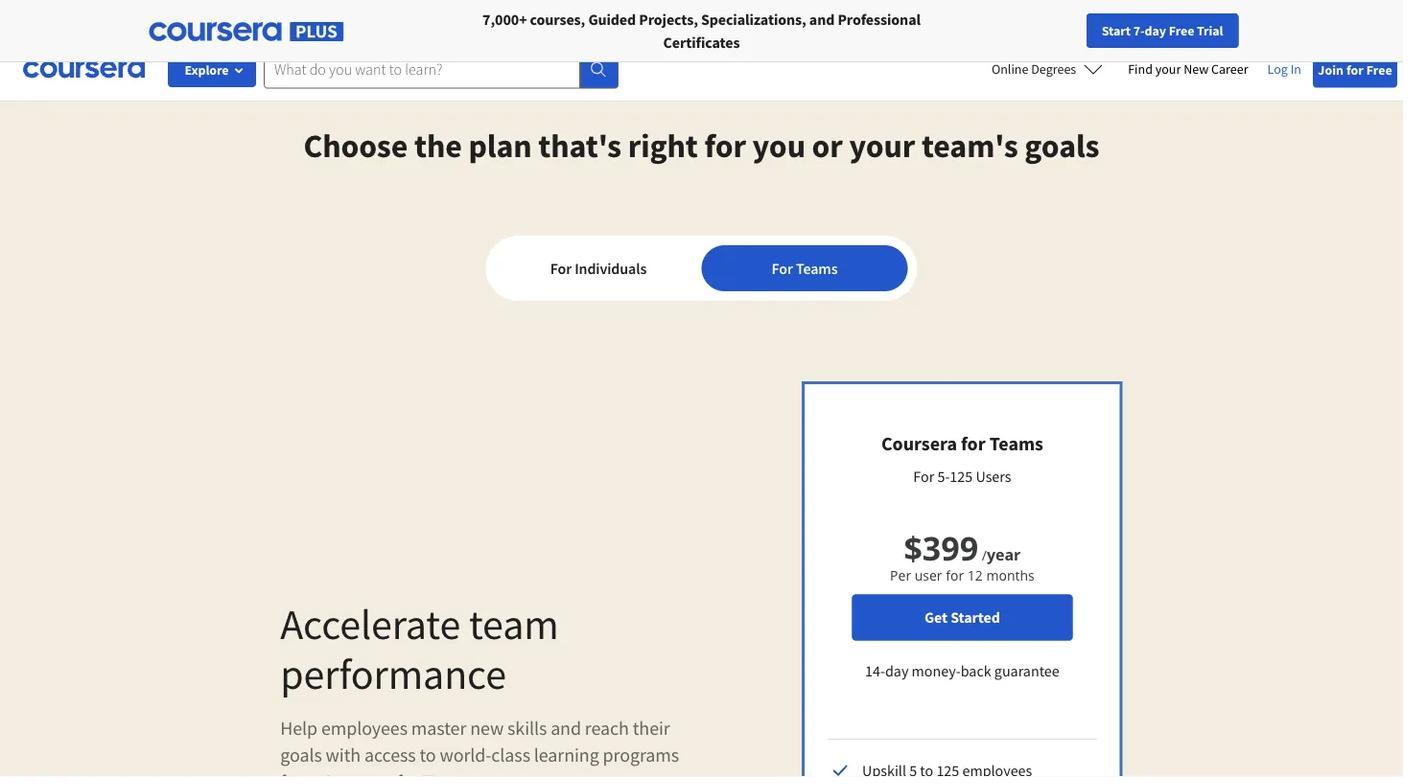 Task type: locate. For each thing, give the bounding box(es) containing it.
for right join
[[1347, 61, 1364, 78]]

1 horizontal spatial day
[[1145, 22, 1166, 39]]

individuals
[[575, 259, 647, 278]]

1 horizontal spatial free
[[1366, 61, 1392, 78]]

and inside 7,000+ courses, guided projects, specializations, and professional certificates
[[809, 10, 835, 29]]

from
[[280, 770, 318, 778]]

0 horizontal spatial teams
[[796, 259, 838, 278]]

free inside 'button'
[[1169, 22, 1194, 39]]

14-day money-back guarantee
[[865, 662, 1060, 681]]

start 7-day free trial
[[1102, 22, 1223, 39]]

1 vertical spatial and
[[551, 716, 581, 740]]

teams
[[796, 259, 838, 278], [989, 432, 1043, 456]]

1 vertical spatial coursera
[[322, 770, 393, 778]]

$399
[[904, 526, 978, 570]]

professional
[[838, 10, 921, 29]]

1 vertical spatial your
[[849, 125, 915, 166]]

/
[[982, 546, 987, 564]]

for down access
[[397, 770, 419, 778]]

world-
[[440, 743, 491, 767]]

0 vertical spatial your
[[1156, 60, 1181, 78]]

right
[[628, 125, 698, 166]]

employees
[[321, 716, 408, 740]]

for inside for individuals button
[[550, 259, 572, 278]]

goals up from
[[280, 743, 322, 767]]

free
[[1169, 22, 1194, 39], [1366, 61, 1392, 78]]

programs
[[603, 743, 679, 767]]

coursera
[[881, 432, 957, 456], [322, 770, 393, 778]]

plan
[[468, 125, 532, 166]]

0 horizontal spatial day
[[885, 662, 909, 681]]

access
[[364, 743, 416, 767]]

join
[[1318, 61, 1344, 78]]

goals down degrees
[[1025, 125, 1100, 166]]

reach
[[585, 716, 629, 740]]

and left professional
[[809, 10, 835, 29]]

for universities
[[284, 10, 383, 29]]

trial
[[1197, 22, 1223, 39]]

get
[[925, 609, 948, 628]]

1 horizontal spatial teams
[[989, 432, 1043, 456]]

new
[[470, 716, 504, 740]]

free left trial
[[1169, 22, 1194, 39]]

for left 12
[[946, 566, 964, 585]]

governments link
[[406, 0, 532, 38]]

What do you want to learn? text field
[[264, 50, 580, 89]]

$399 / year per user for 12 months
[[890, 526, 1035, 585]]

year
[[987, 544, 1021, 565]]

accelerate team performance
[[280, 598, 559, 701]]

for teams button
[[702, 246, 908, 292]]

businesses
[[183, 10, 253, 29]]

team
[[469, 598, 559, 651]]

log in link
[[1258, 58, 1311, 81]]

guarantee
[[994, 662, 1060, 681]]

day
[[1145, 22, 1166, 39], [885, 662, 909, 681]]

money-
[[912, 662, 961, 681]]

your inside find your new career link
[[1156, 60, 1181, 78]]

0 vertical spatial free
[[1169, 22, 1194, 39]]

specializations,
[[701, 10, 806, 29]]

skills
[[507, 716, 547, 740]]

user
[[915, 566, 942, 585]]

0 horizontal spatial goals
[[280, 743, 322, 767]]

12
[[968, 566, 983, 585]]

for individuals
[[550, 259, 647, 278]]

0 vertical spatial day
[[1145, 22, 1166, 39]]

day inside 'button'
[[1145, 22, 1166, 39]]

and up the learning
[[551, 716, 581, 740]]

0 horizontal spatial free
[[1169, 22, 1194, 39]]

free right join
[[1366, 61, 1392, 78]]

and
[[809, 10, 835, 29], [551, 716, 581, 740]]

for for for 5-125 users
[[913, 467, 934, 486]]

for inside for teams button
[[772, 259, 793, 278]]

0 horizontal spatial and
[[551, 716, 581, 740]]

0 horizontal spatial coursera
[[322, 770, 393, 778]]

teams.
[[423, 770, 479, 778]]

your
[[1156, 60, 1181, 78], [849, 125, 915, 166]]

coursera up 5-
[[881, 432, 957, 456]]

guided
[[588, 10, 636, 29]]

day left "money-"
[[885, 662, 909, 681]]

for up for 5-125 users
[[961, 432, 986, 456]]

start
[[1102, 22, 1131, 39]]

coursera inside help employees master new skills and reach their goals with access to world-class learning programs from coursera for teams.
[[322, 770, 393, 778]]

0 vertical spatial coursera
[[881, 432, 957, 456]]

log
[[1268, 60, 1288, 78]]

join for free link
[[1313, 51, 1397, 88]]

for
[[159, 10, 180, 29], [284, 10, 305, 29], [550, 259, 572, 278], [772, 259, 793, 278], [913, 467, 934, 486]]

help
[[280, 716, 317, 740]]

7,000+
[[482, 10, 527, 29]]

explore
[[185, 61, 229, 79]]

0 vertical spatial and
[[809, 10, 835, 29]]

None search field
[[264, 50, 619, 89]]

1 vertical spatial teams
[[989, 432, 1043, 456]]

for for for businesses
[[159, 10, 180, 29]]

for for for individuals
[[550, 259, 572, 278]]

goals
[[1025, 125, 1100, 166], [280, 743, 322, 767]]

or
[[812, 125, 843, 166]]

online degrees
[[992, 60, 1076, 78]]

day right start
[[1145, 22, 1166, 39]]

help employees master new skills and reach their goals with access to world-class learning programs from coursera for teams.
[[280, 716, 679, 778]]

for inside help employees master new skills and reach their goals with access to world-class learning programs from coursera for teams.
[[397, 770, 419, 778]]

coursera image
[[23, 54, 145, 85]]

for for for teams
[[772, 259, 793, 278]]

7-
[[1133, 22, 1145, 39]]

performance
[[280, 648, 506, 701]]

banner navigation
[[15, 0, 540, 38]]

for businesses
[[159, 10, 253, 29]]

1 vertical spatial goals
[[280, 743, 322, 767]]

1 horizontal spatial your
[[1156, 60, 1181, 78]]

coursera plus image
[[149, 22, 344, 41]]

your right or
[[849, 125, 915, 166]]

career
[[1211, 60, 1248, 78]]

1 horizontal spatial and
[[809, 10, 835, 29]]

your right find
[[1156, 60, 1181, 78]]

0 vertical spatial goals
[[1025, 125, 1100, 166]]

and inside help employees master new skills and reach their goals with access to world-class learning programs from coursera for teams.
[[551, 716, 581, 740]]

certificates
[[663, 33, 740, 52]]

you
[[752, 125, 806, 166]]

get started
[[925, 609, 1000, 628]]

find your new career
[[1128, 60, 1248, 78]]

0 vertical spatial teams
[[796, 259, 838, 278]]

for individuals button
[[495, 246, 702, 292]]

with
[[326, 743, 361, 767]]

coursera down with
[[322, 770, 393, 778]]

125
[[950, 467, 973, 486]]



Task type: vqa. For each thing, say whether or not it's contained in the screenshot.
For Universities's For
yes



Task type: describe. For each thing, give the bounding box(es) containing it.
for 5-125 users
[[913, 467, 1011, 486]]

degrees
[[1031, 60, 1076, 78]]

7,000+ courses, guided projects, specializations, and professional certificates
[[482, 10, 921, 52]]

1 vertical spatial day
[[885, 662, 909, 681]]

find your new career link
[[1119, 58, 1258, 82]]

goals inside help employees master new skills and reach their goals with access to world-class learning programs from coursera for teams.
[[280, 743, 322, 767]]

choose
[[304, 125, 408, 166]]

their
[[633, 716, 670, 740]]

per
[[890, 566, 911, 585]]

get started button
[[852, 595, 1073, 641]]

teams inside button
[[796, 259, 838, 278]]

projects,
[[639, 10, 698, 29]]

join for free
[[1318, 61, 1392, 78]]

and for specializations,
[[809, 10, 835, 29]]

universities
[[308, 10, 383, 29]]

coursera for teams
[[881, 432, 1043, 456]]

1 vertical spatial free
[[1366, 61, 1392, 78]]

start 7-day free trial button
[[1086, 13, 1239, 48]]

new
[[1184, 60, 1209, 78]]

and for skills
[[551, 716, 581, 740]]

learning
[[534, 743, 599, 767]]

the
[[414, 125, 462, 166]]

for for for universities
[[284, 10, 305, 29]]

courses,
[[530, 10, 585, 29]]

back
[[961, 662, 991, 681]]

that's
[[538, 125, 622, 166]]

to
[[420, 743, 436, 767]]

explore button
[[168, 53, 256, 87]]

for left you
[[704, 125, 746, 166]]

0 horizontal spatial your
[[849, 125, 915, 166]]

users
[[976, 467, 1011, 486]]

1 horizontal spatial goals
[[1025, 125, 1100, 166]]

log in
[[1268, 60, 1302, 78]]

for inside the $399 / year per user for 12 months
[[946, 566, 964, 585]]

in
[[1291, 60, 1302, 78]]

master
[[411, 716, 466, 740]]

14-
[[865, 662, 885, 681]]

governments
[[435, 10, 524, 29]]

months
[[986, 566, 1035, 585]]

class
[[491, 743, 530, 767]]

price comparison tab tab list
[[495, 246, 908, 292]]

online
[[992, 60, 1029, 78]]

find
[[1128, 60, 1153, 78]]

5-
[[937, 467, 950, 486]]

choose the plan that's right for you or your team's goals
[[304, 125, 1100, 166]]

online degrees button
[[976, 48, 1119, 90]]

accelerate
[[280, 598, 461, 651]]

started
[[951, 609, 1000, 628]]

team's
[[922, 125, 1018, 166]]

1 horizontal spatial coursera
[[881, 432, 957, 456]]

for teams
[[772, 259, 838, 278]]



